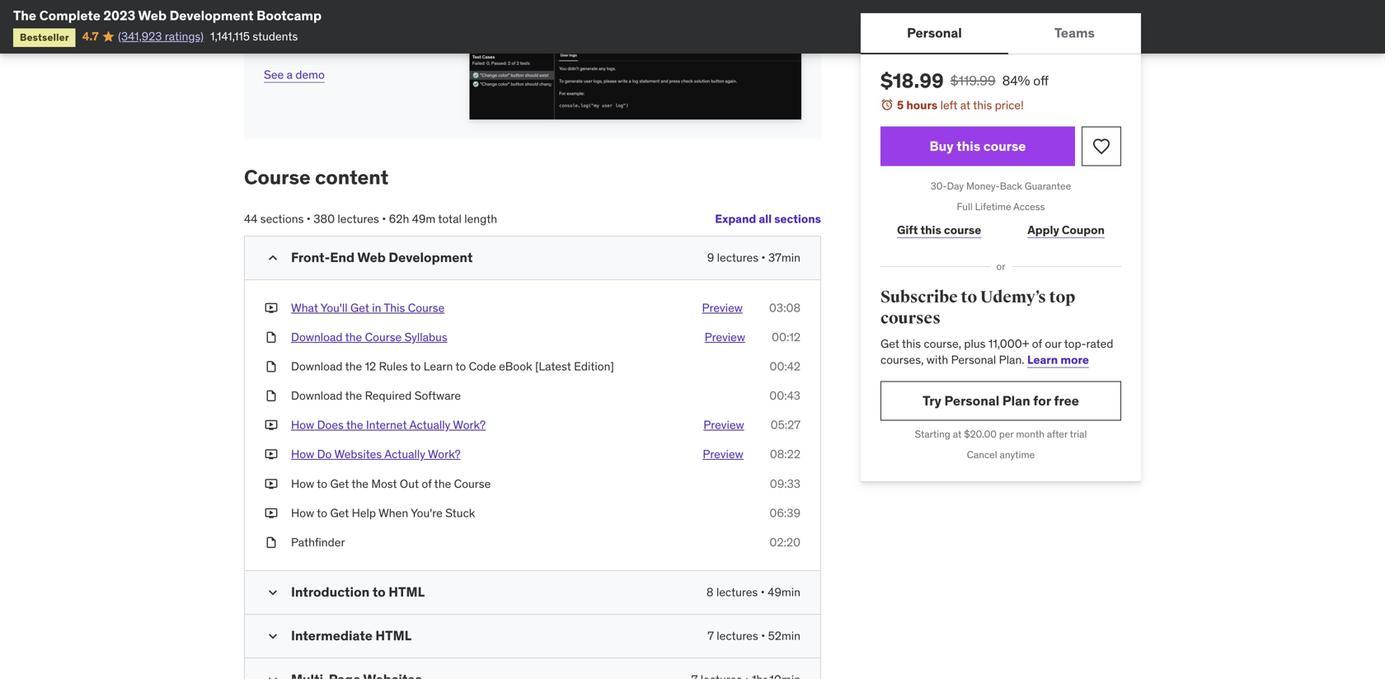 Task type: vqa. For each thing, say whether or not it's contained in the screenshot.
xsmall icon corresponding to Personal Development
no



Task type: locate. For each thing, give the bounding box(es) containing it.
to right rules
[[410, 359, 421, 374]]

12
[[365, 359, 376, 374]]

to down do
[[317, 477, 327, 491]]

get left in
[[351, 300, 369, 315]]

1 horizontal spatial our
[[1045, 336, 1062, 351]]

course down in
[[365, 330, 402, 345]]

2 xsmall image from the top
[[265, 359, 278, 375]]

so
[[353, 2, 365, 17]]

0 horizontal spatial our
[[371, 0, 388, 1]]

preview left 08:22
[[703, 447, 744, 462]]

to for introduction to html
[[373, 584, 386, 601]]

sections right all
[[775, 211, 821, 226]]

$119.99
[[951, 72, 996, 89]]

11,000+
[[989, 336, 1030, 351]]

work?
[[453, 418, 486, 433], [428, 447, 461, 462]]

actually inside button
[[410, 418, 451, 433]]

syllabus
[[405, 330, 448, 345]]

4 xsmall image from the top
[[265, 447, 278, 463]]

personal down plus at the right
[[952, 352, 997, 367]]

5 xsmall image from the top
[[265, 535, 278, 551]]

1 vertical spatial course
[[984, 138, 1026, 155]]

0 horizontal spatial this
[[264, 0, 285, 1]]

do
[[317, 447, 332, 462]]

small image for intermediate
[[265, 629, 281, 645]]

introduction
[[291, 584, 370, 601]]

3 xsmall image from the top
[[265, 476, 278, 492]]

tab list
[[861, 13, 1141, 54]]

1 vertical spatial our
[[1045, 336, 1062, 351]]

learn
[[1028, 352, 1058, 367], [424, 359, 453, 374]]

02:20
[[770, 535, 801, 550]]

personal up $20.00
[[945, 392, 1000, 409]]

download down what
[[291, 330, 343, 345]]

this up coding
[[264, 0, 285, 1]]

lectures for intermediate html
[[717, 629, 759, 644]]

gift this course
[[897, 223, 982, 237]]

get down do
[[330, 477, 349, 491]]

7 lectures • 52min
[[708, 629, 801, 644]]

preview left the 05:27
[[704, 418, 745, 433]]

download left 12
[[291, 359, 343, 374]]

course for gift this course
[[944, 223, 982, 237]]

to right introduction
[[373, 584, 386, 601]]

• left 37min
[[762, 250, 766, 265]]

our
[[371, 0, 388, 1], [1045, 336, 1062, 351]]

download up does
[[291, 389, 343, 403]]

1 horizontal spatial course
[[944, 223, 982, 237]]

top
[[1049, 287, 1076, 308]]

help
[[352, 506, 376, 521]]

you
[[368, 2, 386, 17], [377, 18, 395, 33]]

1 vertical spatial actually
[[385, 447, 426, 462]]

00:42
[[770, 359, 801, 374]]

the left most
[[352, 477, 369, 491]]

try
[[923, 392, 942, 409]]

0 vertical spatial our
[[371, 0, 388, 1]]

03:08
[[769, 300, 801, 315]]

web
[[138, 7, 167, 24], [357, 249, 386, 266]]

personal
[[907, 24, 962, 41], [952, 352, 997, 367], [945, 392, 1000, 409]]

1 vertical spatial personal
[[952, 352, 997, 367]]

2 how from the top
[[291, 447, 314, 462]]

our up as on the top
[[371, 0, 388, 1]]

preview left 00:12
[[705, 330, 746, 345]]

actually up out
[[385, 447, 426, 462]]

html up intermediate html
[[389, 584, 425, 601]]

small image left front- on the left top of the page
[[265, 250, 281, 266]]

full
[[957, 200, 973, 213]]

how does the internet actually work? button
[[291, 417, 486, 434]]

month
[[1016, 428, 1045, 441]]

download for download the 12 rules to learn to code ebook [latest edition]
[[291, 359, 343, 374]]

you right so
[[368, 2, 386, 17]]

sections inside dropdown button
[[775, 211, 821, 226]]

expand all sections
[[715, 211, 821, 226]]

3 download from the top
[[291, 389, 343, 403]]

this right buy
[[957, 138, 981, 155]]

52min
[[768, 629, 801, 644]]

html down introduction to html
[[376, 628, 412, 645]]

0 vertical spatial actually
[[410, 418, 451, 433]]

2 small image from the top
[[265, 672, 281, 680]]

0 vertical spatial personal
[[907, 24, 962, 41]]

how to get help when you're stuck
[[291, 506, 475, 521]]

when
[[379, 506, 408, 521]]

1 vertical spatial web
[[357, 249, 386, 266]]

the left "required"
[[345, 389, 362, 403]]

this inside button
[[384, 300, 405, 315]]

course up bootcamp
[[288, 0, 323, 1]]

to
[[961, 287, 977, 308], [410, 359, 421, 374], [456, 359, 466, 374], [317, 477, 327, 491], [317, 506, 327, 521], [373, 584, 386, 601]]

personal up $18.99
[[907, 24, 962, 41]]

preview down 9
[[702, 300, 743, 315]]

actually down software
[[410, 418, 451, 433]]

1 horizontal spatial of
[[1032, 336, 1042, 351]]

tab list containing personal
[[861, 13, 1141, 54]]

the
[[345, 330, 362, 345], [345, 359, 362, 374], [345, 389, 362, 403], [346, 418, 363, 433], [352, 477, 369, 491], [434, 477, 451, 491]]

0 vertical spatial small image
[[265, 250, 281, 266]]

our inside get this course, plus 11,000+ of our top-rated courses, with personal plan.
[[1045, 336, 1062, 351]]

how to get the most out of the course
[[291, 477, 491, 491]]

0 vertical spatial small image
[[265, 585, 281, 601]]

development up 1,141,115
[[170, 7, 254, 24]]

lifetime
[[975, 200, 1012, 213]]

1 vertical spatial at
[[953, 428, 962, 441]]

to up pathfinder
[[317, 506, 327, 521]]

49min
[[768, 585, 801, 600]]

9
[[707, 250, 714, 265]]

44
[[244, 212, 258, 226]]

1 xsmall image from the top
[[265, 329, 278, 346]]

how for how to get the most out of the course
[[291, 477, 314, 491]]

get for how to get the most out of the course
[[330, 477, 349, 491]]

can
[[389, 2, 407, 17]]

this
[[264, 0, 285, 1], [384, 300, 405, 315]]

1 vertical spatial of
[[422, 477, 432, 491]]

4 xsmall image from the top
[[265, 506, 278, 522]]

1 xsmall image from the top
[[265, 300, 278, 316]]

0 vertical spatial this
[[264, 0, 285, 1]]

0 vertical spatial course
[[288, 0, 323, 1]]

how for how to get help when you're stuck
[[291, 506, 314, 521]]

how inside button
[[291, 418, 314, 433]]

your
[[309, 18, 331, 33]]

1 vertical spatial this
[[384, 300, 405, 315]]

2 download from the top
[[291, 359, 343, 374]]

buy
[[930, 138, 954, 155]]

download the required software
[[291, 389, 461, 403]]

4.7
[[82, 29, 99, 44]]

course up back
[[984, 138, 1026, 155]]

this inside get this course, plus 11,000+ of our top-rated courses, with personal plan.
[[902, 336, 921, 351]]

get left the 'help'
[[330, 506, 349, 521]]

0 vertical spatial web
[[138, 7, 167, 24]]

• left 52min
[[761, 629, 766, 644]]

2023
[[103, 7, 136, 24]]

learn up software
[[424, 359, 453, 374]]

courses
[[881, 309, 941, 329]]

$18.99
[[881, 68, 944, 93]]

1 vertical spatial work?
[[428, 447, 461, 462]]

1 horizontal spatial sections
[[775, 211, 821, 226]]

course up stuck
[[454, 477, 491, 491]]

course down full
[[944, 223, 982, 237]]

course inside button
[[984, 138, 1026, 155]]

1 small image from the top
[[265, 585, 281, 601]]

preview for 03:08
[[702, 300, 743, 315]]

4 how from the top
[[291, 506, 314, 521]]

intermediate
[[291, 628, 373, 645]]

0 horizontal spatial course
[[288, 0, 323, 1]]

this for get
[[902, 336, 921, 351]]

does
[[317, 418, 344, 433]]

get inside button
[[351, 300, 369, 315]]

1 vertical spatial small image
[[265, 672, 281, 680]]

get up courses,
[[881, 336, 900, 351]]

as
[[362, 18, 374, 33]]

lectures right '8'
[[717, 585, 758, 600]]

0 vertical spatial development
[[170, 7, 254, 24]]

0 vertical spatial of
[[1032, 336, 1042, 351]]

of right out
[[422, 477, 432, 491]]

2 xsmall image from the top
[[265, 417, 278, 434]]

work? inside button
[[453, 418, 486, 433]]

back
[[1000, 180, 1023, 193]]

at left $20.00
[[953, 428, 962, 441]]

2 vertical spatial course
[[944, 223, 982, 237]]

learn right plan.
[[1028, 352, 1058, 367]]

1 download from the top
[[291, 330, 343, 345]]

our up learn more
[[1045, 336, 1062, 351]]

small image
[[265, 250, 281, 266], [265, 629, 281, 645]]

30-day money-back guarantee full lifetime access
[[931, 180, 1072, 213]]

the right out
[[434, 477, 451, 491]]

1 horizontal spatial this
[[384, 300, 405, 315]]

this up courses,
[[902, 336, 921, 351]]

code
[[469, 359, 496, 374]]

learn.
[[398, 18, 426, 33]]

xsmall image
[[265, 329, 278, 346], [265, 417, 278, 434], [265, 476, 278, 492], [265, 506, 278, 522], [265, 535, 278, 551]]

lectures for introduction to html
[[717, 585, 758, 600]]

preview for 00:12
[[705, 330, 746, 345]]

expand
[[715, 211, 756, 226]]

for
[[1034, 392, 1051, 409]]

web up (341,923 ratings)
[[138, 7, 167, 24]]

to for subscribe to udemy's top courses
[[961, 287, 977, 308]]

plan
[[1003, 392, 1031, 409]]

3 how from the top
[[291, 477, 314, 491]]

download inside button
[[291, 330, 343, 345]]

development down 62h 49m
[[389, 249, 473, 266]]

coupon
[[1062, 223, 1105, 237]]

you right as on the top
[[377, 18, 395, 33]]

7
[[708, 629, 714, 644]]

small image
[[265, 585, 281, 601], [265, 672, 281, 680]]

0 vertical spatial you
[[368, 2, 386, 17]]

this for buy
[[957, 138, 981, 155]]

84%
[[1003, 72, 1031, 89]]

lectures right 9
[[717, 250, 759, 265]]

• for end
[[762, 250, 766, 265]]

this inside button
[[957, 138, 981, 155]]

of up learn more
[[1032, 336, 1042, 351]]

this right in
[[384, 300, 405, 315]]

work? inside "button"
[[428, 447, 461, 462]]

to inside subscribe to udemy's top courses
[[961, 287, 977, 308]]

1 vertical spatial development
[[389, 249, 473, 266]]

lectures
[[338, 212, 379, 226], [717, 250, 759, 265], [717, 585, 758, 600], [717, 629, 759, 644]]

0 horizontal spatial learn
[[424, 359, 453, 374]]

9 lectures • 37min
[[707, 250, 801, 265]]

1 vertical spatial download
[[291, 359, 343, 374]]

0 horizontal spatial sections
[[260, 212, 304, 226]]

2 horizontal spatial course
[[984, 138, 1026, 155]]

alarm image
[[881, 98, 894, 111]]

at right left
[[961, 98, 971, 113]]

xsmall image
[[265, 300, 278, 316], [265, 359, 278, 375], [265, 388, 278, 404], [265, 447, 278, 463]]

2 vertical spatial download
[[291, 389, 343, 403]]

to left udemy's at the top right
[[961, 287, 977, 308]]

web right "end"
[[357, 249, 386, 266]]

at inside starting at $20.00 per month after trial cancel anytime
[[953, 428, 962, 441]]

how do websites actually work? button
[[291, 447, 461, 463]]

how for how do websites actually work?
[[291, 447, 314, 462]]

total
[[438, 212, 462, 226]]

a
[[287, 67, 293, 82]]

apply coupon button
[[1011, 214, 1122, 247]]

1 how from the top
[[291, 418, 314, 433]]

0 vertical spatial work?
[[453, 418, 486, 433]]

see a demo link
[[264, 54, 325, 83]]

get inside get this course, plus 11,000+ of our top-rated courses, with personal plan.
[[881, 336, 900, 351]]

how inside "button"
[[291, 447, 314, 462]]

1 horizontal spatial web
[[357, 249, 386, 266]]

1 vertical spatial html
[[376, 628, 412, 645]]

with
[[927, 352, 949, 367]]

sections right 44
[[260, 212, 304, 226]]

buy this course
[[930, 138, 1026, 155]]

download the course syllabus
[[291, 330, 448, 345]]

udemy's
[[981, 287, 1046, 308]]

lectures right the 7
[[717, 629, 759, 644]]

expand all sections button
[[715, 203, 821, 236]]

2 small image from the top
[[265, 629, 281, 645]]

0 vertical spatial download
[[291, 330, 343, 345]]

1 vertical spatial small image
[[265, 629, 281, 645]]

includes
[[326, 0, 369, 1]]

gift this course link
[[881, 214, 998, 247]]

1 sections from the left
[[775, 211, 821, 226]]

1 small image from the top
[[265, 250, 281, 266]]

learn more link
[[1028, 352, 1089, 367]]

• left 49min
[[761, 585, 765, 600]]

this right the "gift"
[[921, 223, 942, 237]]

small image left intermediate
[[265, 629, 281, 645]]

sections
[[775, 211, 821, 226], [260, 212, 304, 226]]



Task type: describe. For each thing, give the bounding box(es) containing it.
complete
[[39, 7, 101, 24]]

or
[[997, 260, 1006, 273]]

the right does
[[346, 418, 363, 433]]

websites
[[334, 447, 382, 462]]

end
[[330, 249, 355, 266]]

00:43
[[770, 389, 801, 403]]

cancel
[[967, 448, 998, 461]]

try personal plan for free link
[[881, 381, 1122, 421]]

37min
[[769, 250, 801, 265]]

most
[[371, 477, 397, 491]]

$18.99 $119.99 84% off
[[881, 68, 1049, 93]]

1,141,115
[[210, 29, 250, 44]]

learn more
[[1028, 352, 1089, 367]]

1 vertical spatial you
[[377, 18, 395, 33]]

to for how to get the most out of the course
[[317, 477, 327, 491]]

• left 380 on the left top of the page
[[307, 212, 311, 226]]

380
[[314, 212, 335, 226]]

preview for 08:22
[[703, 447, 744, 462]]

course,
[[924, 336, 962, 351]]

1 horizontal spatial learn
[[1028, 352, 1058, 367]]

edition]
[[574, 359, 614, 374]]

lectures for front-end web development
[[717, 250, 759, 265]]

1 horizontal spatial development
[[389, 249, 473, 266]]

skills
[[334, 18, 359, 33]]

lectures right 380 on the left top of the page
[[338, 212, 379, 226]]

more
[[1061, 352, 1089, 367]]

plus
[[964, 336, 986, 351]]

xsmall image for pathfinder
[[265, 535, 278, 551]]

small image for front-
[[265, 250, 281, 266]]

what you'll get in this course button
[[291, 300, 445, 316]]

gift
[[897, 223, 918, 237]]

• for to
[[761, 585, 765, 600]]

what
[[291, 300, 318, 315]]

06:39
[[770, 506, 801, 521]]

2 sections from the left
[[260, 212, 304, 226]]

xsmall image for how to get the most out of the course
[[265, 476, 278, 492]]

get this course, plus 11,000+ of our top-rated courses, with personal plan.
[[881, 336, 1114, 367]]

this inside this course includes our updated coding exercises so you can practice your skills as you learn.
[[264, 0, 285, 1]]

course for buy this course
[[984, 138, 1026, 155]]

• for html
[[761, 629, 766, 644]]

(341,923
[[118, 29, 162, 44]]

how does the internet actually work?
[[291, 418, 486, 433]]

per
[[1000, 428, 1014, 441]]

course content
[[244, 165, 389, 190]]

this for gift
[[921, 223, 942, 237]]

off
[[1034, 72, 1049, 89]]

starting
[[915, 428, 951, 441]]

left
[[941, 98, 958, 113]]

0 horizontal spatial of
[[422, 477, 432, 491]]

bestseller
[[20, 31, 69, 44]]

to left code
[[456, 359, 466, 374]]

hours
[[907, 98, 938, 113]]

intermediate html
[[291, 628, 412, 645]]

buy this course button
[[881, 127, 1076, 166]]

access
[[1014, 200, 1045, 213]]

demo
[[296, 67, 325, 82]]

price!
[[995, 98, 1024, 113]]

00:12
[[772, 330, 801, 345]]

introduction to html
[[291, 584, 425, 601]]

personal inside "button"
[[907, 24, 962, 41]]

download the course syllabus button
[[291, 329, 448, 346]]

2 vertical spatial personal
[[945, 392, 1000, 409]]

apply
[[1028, 223, 1060, 237]]

of inside get this course, plus 11,000+ of our top-rated courses, with personal plan.
[[1032, 336, 1042, 351]]

course inside this course includes our updated coding exercises so you can practice your skills as you learn.
[[288, 0, 323, 1]]

wishlist image
[[1092, 137, 1112, 156]]

0 horizontal spatial web
[[138, 7, 167, 24]]

download for download the required software
[[291, 389, 343, 403]]

[latest
[[535, 359, 571, 374]]

software
[[415, 389, 461, 403]]

in
[[372, 300, 381, 315]]

download the 12 rules to learn to code ebook [latest edition]
[[291, 359, 614, 374]]

44 sections • 380 lectures • 62h 49m total length
[[244, 212, 497, 226]]

get for what you'll get in this course
[[351, 300, 369, 315]]

the left 12
[[345, 359, 362, 374]]

the down what you'll get in this course button
[[345, 330, 362, 345]]

get for how to get help when you're stuck
[[330, 506, 349, 521]]

personal inside get this course, plus 11,000+ of our top-rated courses, with personal plan.
[[952, 352, 997, 367]]

rated
[[1087, 336, 1114, 351]]

05:27
[[771, 418, 801, 433]]

coding
[[264, 2, 299, 17]]

08:22
[[770, 447, 801, 462]]

0 vertical spatial at
[[961, 98, 971, 113]]

0 horizontal spatial development
[[170, 7, 254, 24]]

apply coupon
[[1028, 223, 1105, 237]]

course up 44
[[244, 165, 311, 190]]

front-
[[291, 249, 330, 266]]

guarantee
[[1025, 180, 1072, 193]]

trial
[[1070, 428, 1087, 441]]

$20.00
[[964, 428, 997, 441]]

rules
[[379, 359, 408, 374]]

anytime
[[1000, 448, 1035, 461]]

course up syllabus
[[408, 300, 445, 315]]

free
[[1054, 392, 1080, 409]]

0 vertical spatial html
[[389, 584, 425, 601]]

ratings)
[[165, 29, 204, 44]]

8 lectures • 49min
[[707, 585, 801, 600]]

actually inside "button"
[[385, 447, 426, 462]]

xsmall image for how to get help when you're stuck
[[265, 506, 278, 522]]

front-end web development
[[291, 249, 473, 266]]

to for how to get help when you're stuck
[[317, 506, 327, 521]]

(341,923 ratings)
[[118, 29, 204, 44]]

how do websites actually work?
[[291, 447, 461, 462]]

62h 49m
[[389, 212, 436, 226]]

• left 62h 49m
[[382, 212, 386, 226]]

teams button
[[1009, 13, 1141, 53]]

see a demo
[[264, 67, 325, 82]]

our inside this course includes our updated coding exercises so you can practice your skills as you learn.
[[371, 0, 388, 1]]

this down $119.99
[[973, 98, 992, 113]]

3 xsmall image from the top
[[265, 388, 278, 404]]

5 hours left at this price!
[[897, 98, 1024, 113]]

preview for 05:27
[[704, 418, 745, 433]]

download for download the course syllabus
[[291, 330, 343, 345]]

starting at $20.00 per month after trial cancel anytime
[[915, 428, 1087, 461]]

8
[[707, 585, 714, 600]]

how for how does the internet actually work?
[[291, 418, 314, 433]]

all
[[759, 211, 772, 226]]

content
[[315, 165, 389, 190]]

ebook
[[499, 359, 532, 374]]

top-
[[1065, 336, 1087, 351]]

try personal plan for free
[[923, 392, 1080, 409]]



